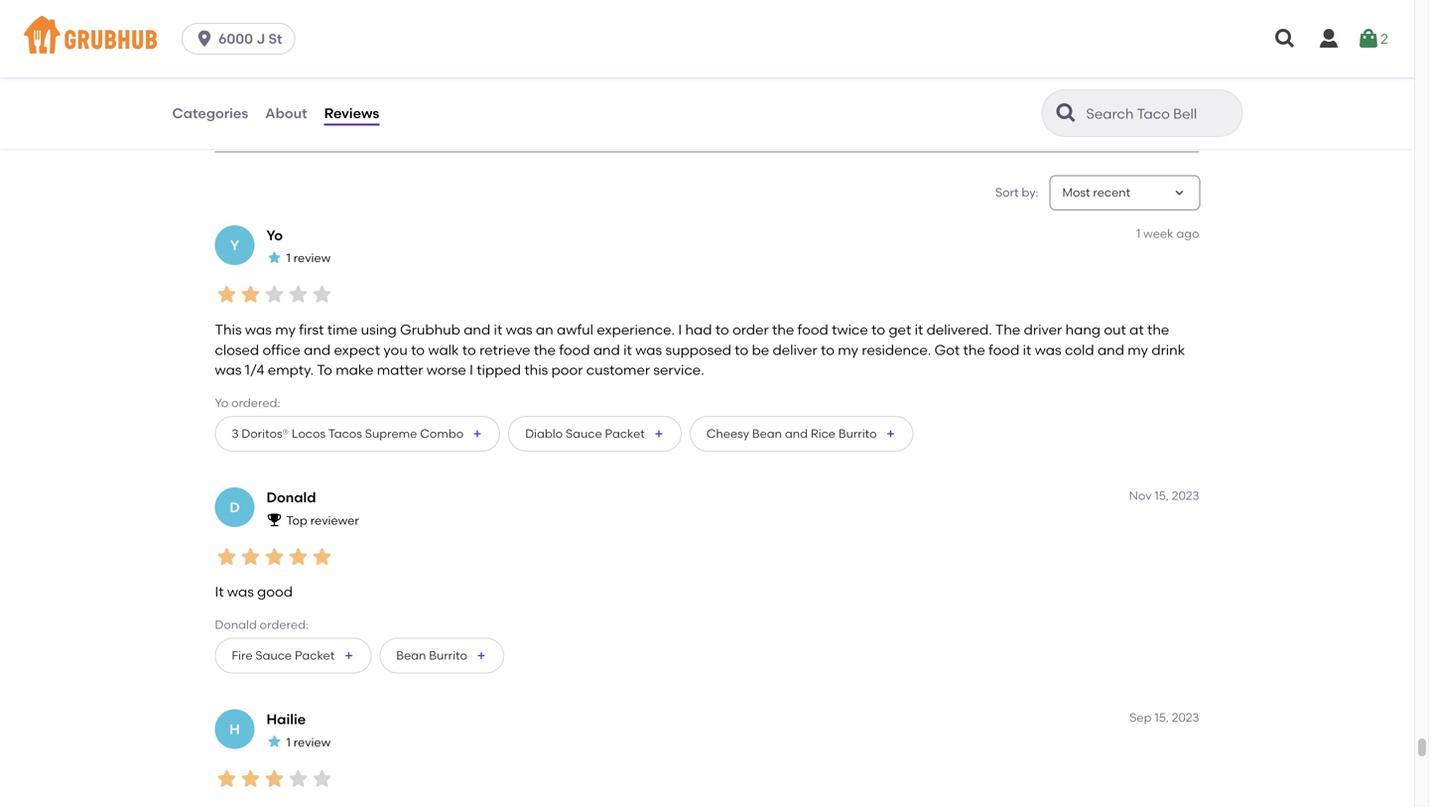 Task type: describe. For each thing, give the bounding box(es) containing it.
it right 'get'
[[915, 321, 924, 338]]

about button
[[264, 77, 308, 149]]

reviews
[[324, 105, 379, 121]]

time inside 83 on time delivery
[[341, 87, 367, 101]]

locos
[[292, 427, 326, 441]]

15, for donald
[[1155, 489, 1169, 503]]

was up retrieve
[[506, 321, 533, 338]]

driver
[[1024, 321, 1062, 338]]

awful
[[557, 321, 594, 338]]

30
[[227, 30, 243, 46]]

2 button
[[1357, 21, 1389, 57]]

combo
[[420, 427, 464, 441]]

0 horizontal spatial my
[[275, 321, 296, 338]]

expect
[[334, 341, 380, 358]]

deliver
[[773, 341, 818, 358]]

2023 for hailie
[[1172, 710, 1200, 725]]

and inside button
[[785, 427, 808, 441]]

food down the "awful"
[[559, 341, 590, 358]]

tacos
[[328, 427, 362, 441]]

ordered: for this was my first time using grubhub and it was an awful experience. i had to order the food twice to get it delivered. the driver hang out at the closed office and expect you to walk to retrieve the food and it was supposed to be deliver to my residence. got the food it was cold and my drink was 1/4 empty. to make matter worse i tipped this poor customer service.
[[231, 395, 280, 410]]

the down delivered.
[[964, 341, 986, 358]]

good
[[257, 583, 293, 600]]

it
[[215, 583, 224, 600]]

service.
[[654, 361, 705, 378]]

and up customer
[[593, 341, 620, 358]]

h
[[229, 721, 240, 738]]

1 review for yo
[[286, 251, 331, 265]]

15, for hailie
[[1155, 710, 1169, 725]]

83
[[321, 65, 338, 82]]

6000 j st
[[219, 30, 282, 47]]

the
[[996, 321, 1021, 338]]

to down twice
[[821, 341, 835, 358]]

was down experience.
[[636, 341, 662, 358]]

at
[[1130, 321, 1144, 338]]

nov 15, 2023
[[1129, 489, 1200, 503]]

donald for donald
[[267, 489, 316, 506]]

and down first
[[304, 341, 331, 358]]

using
[[361, 321, 397, 338]]

sep
[[1130, 710, 1152, 725]]

2 horizontal spatial my
[[1128, 341, 1149, 358]]

70 correct order
[[415, 65, 459, 122]]

delivery
[[321, 107, 366, 122]]

83 on time delivery
[[321, 65, 367, 122]]

1 vertical spatial bean
[[396, 648, 426, 663]]

cold
[[1065, 341, 1095, 358]]

an
[[536, 321, 554, 338]]

out
[[1104, 321, 1127, 338]]

70
[[415, 65, 430, 82]]

order inside this was my first time using grubhub and it was an awful experience. i had to order the food twice to get it delivered. the driver hang out at the closed office and expect you to walk to retrieve the food and it was supposed to be deliver to my residence. got the food it was cold and my drink was 1/4 empty. to make matter worse i tipped this poor customer service.
[[733, 321, 769, 338]]

week
[[1144, 226, 1174, 241]]

doritos®
[[242, 427, 289, 441]]

and up retrieve
[[464, 321, 491, 338]]

ratings
[[247, 30, 294, 46]]

the right at
[[1148, 321, 1170, 338]]

tipped
[[477, 361, 521, 378]]

73 good food
[[227, 65, 289, 101]]

caret down icon image
[[1172, 185, 1188, 201]]

matter
[[377, 361, 423, 378]]

yo for yo ordered:
[[215, 395, 229, 410]]

trophy icon image
[[267, 512, 282, 528]]

1 horizontal spatial burrito
[[839, 427, 877, 441]]

supreme
[[365, 427, 417, 441]]

d
[[230, 499, 240, 516]]

main navigation navigation
[[0, 0, 1415, 77]]

3 doritos® locos tacos supreme combo
[[232, 427, 464, 441]]

got
[[935, 341, 960, 358]]

sep 15, 2023
[[1130, 710, 1200, 725]]

and down out
[[1098, 341, 1125, 358]]

top
[[286, 513, 308, 527]]

it down experience.
[[624, 341, 632, 358]]

top reviewer
[[286, 513, 359, 527]]

73
[[227, 65, 242, 82]]

fire sauce packet
[[232, 648, 335, 663]]

1 vertical spatial burrito
[[429, 648, 468, 663]]

30 ratings
[[227, 30, 294, 46]]

delivered.
[[927, 321, 992, 338]]

sauce for diablo
[[566, 427, 602, 441]]

diablo sauce packet
[[525, 427, 645, 441]]

rice
[[811, 427, 836, 441]]

twice
[[832, 321, 868, 338]]

categories button
[[171, 77, 249, 149]]

you
[[384, 341, 408, 358]]

retrieve
[[480, 341, 530, 358]]

first
[[299, 321, 324, 338]]

6000
[[219, 30, 253, 47]]

had
[[685, 321, 712, 338]]

grubhub
[[400, 321, 460, 338]]

1 review for hailie
[[286, 735, 331, 749]]

on
[[321, 87, 338, 101]]

Sort by: field
[[1063, 184, 1131, 202]]

0 vertical spatial bean
[[752, 427, 782, 441]]

0 vertical spatial 1
[[1137, 226, 1141, 241]]

nov
[[1129, 489, 1152, 503]]

to right you
[[411, 341, 425, 358]]

hang
[[1066, 321, 1101, 338]]

supposed
[[666, 341, 732, 358]]

0 horizontal spatial i
[[470, 361, 473, 378]]

1 for yo
[[286, 251, 291, 265]]

sort
[[996, 185, 1019, 200]]

it was good
[[215, 583, 293, 600]]

about
[[265, 105, 307, 121]]

plus icon image for diablo sauce packet
[[653, 428, 665, 440]]

st
[[269, 30, 282, 47]]

cheesy
[[707, 427, 750, 441]]

bean burrito
[[396, 648, 468, 663]]

ordered: for it was good
[[260, 617, 309, 632]]

worse
[[427, 361, 466, 378]]

ago
[[1177, 226, 1200, 241]]

3
[[232, 427, 239, 441]]

by:
[[1022, 185, 1039, 200]]

bean burrito button
[[379, 638, 504, 674]]

walk
[[428, 341, 459, 358]]

packet for diablo sauce packet
[[605, 427, 645, 441]]



Task type: vqa. For each thing, say whether or not it's contained in the screenshot.
D
yes



Task type: locate. For each thing, give the bounding box(es) containing it.
plus icon image for 3 doritos® locos tacos supreme combo
[[472, 428, 484, 440]]

15,
[[1155, 489, 1169, 503], [1155, 710, 1169, 725]]

was down 'closed'
[[215, 361, 242, 378]]

0 vertical spatial 15,
[[1155, 489, 1169, 503]]

1 vertical spatial 15,
[[1155, 710, 1169, 725]]

svg image for 6000 j st
[[195, 29, 215, 49]]

was up 'closed'
[[245, 321, 272, 338]]

plus icon image inside 3 doritos® locos tacos supreme combo button
[[472, 428, 484, 440]]

review for yo
[[294, 251, 331, 265]]

1 vertical spatial 1
[[286, 251, 291, 265]]

1 vertical spatial 1 review
[[286, 735, 331, 749]]

1 review down 'hailie'
[[286, 735, 331, 749]]

and left rice
[[785, 427, 808, 441]]

fire
[[232, 648, 253, 663]]

plus icon image
[[472, 428, 484, 440], [653, 428, 665, 440], [885, 428, 897, 440], [343, 650, 355, 662], [476, 650, 487, 662]]

1 horizontal spatial svg image
[[1317, 27, 1341, 51]]

1 vertical spatial ordered:
[[260, 617, 309, 632]]

0 horizontal spatial donald
[[215, 617, 257, 632]]

food inside "73 good food"
[[262, 87, 289, 101]]

0 horizontal spatial order
[[415, 107, 446, 122]]

2 review from the top
[[294, 735, 331, 749]]

plus icon image inside bean burrito button
[[476, 650, 487, 662]]

order down correct
[[415, 107, 446, 122]]

empty.
[[268, 361, 314, 378]]

this
[[525, 361, 548, 378]]

yo right y
[[267, 227, 283, 244]]

my down twice
[[838, 341, 859, 358]]

donald up top
[[267, 489, 316, 506]]

plus icon image right combo
[[472, 428, 484, 440]]

2023 for donald
[[1172, 489, 1200, 503]]

food up about
[[262, 87, 289, 101]]

sauce inside diablo sauce packet button
[[566, 427, 602, 441]]

0 horizontal spatial packet
[[295, 648, 335, 663]]

sauce right diablo
[[566, 427, 602, 441]]

correct
[[415, 87, 459, 101]]

1 review up first
[[286, 251, 331, 265]]

plus icon image inside fire sauce packet button
[[343, 650, 355, 662]]

to right had
[[716, 321, 729, 338]]

packet down donald ordered:
[[295, 648, 335, 663]]

my up 'office'
[[275, 321, 296, 338]]

0 vertical spatial 1 review
[[286, 251, 331, 265]]

review down 'hailie'
[[294, 735, 331, 749]]

1 right y
[[286, 251, 291, 265]]

2 horizontal spatial svg image
[[1357, 27, 1381, 51]]

yo
[[267, 227, 283, 244], [215, 395, 229, 410]]

fire sauce packet button
[[215, 638, 372, 674]]

1 horizontal spatial donald
[[267, 489, 316, 506]]

1 vertical spatial i
[[470, 361, 473, 378]]

bean
[[752, 427, 782, 441], [396, 648, 426, 663]]

1 horizontal spatial i
[[678, 321, 682, 338]]

review for hailie
[[294, 735, 331, 749]]

svg image for 2
[[1357, 27, 1381, 51]]

most recent
[[1063, 185, 1131, 200]]

2023
[[1172, 489, 1200, 503], [1172, 710, 1200, 725]]

closed
[[215, 341, 259, 358]]

1 down 'hailie'
[[286, 735, 291, 749]]

0 vertical spatial packet
[[605, 427, 645, 441]]

1 horizontal spatial yo
[[267, 227, 283, 244]]

to right walk
[[462, 341, 476, 358]]

diablo
[[525, 427, 563, 441]]

plus icon image inside diablo sauce packet button
[[653, 428, 665, 440]]

donald ordered:
[[215, 617, 309, 632]]

2023 right nov
[[1172, 489, 1200, 503]]

time up expect on the top left
[[327, 321, 358, 338]]

2 2023 from the top
[[1172, 710, 1200, 725]]

0 vertical spatial ordered:
[[231, 395, 280, 410]]

1 horizontal spatial sauce
[[566, 427, 602, 441]]

plus icon image for bean burrito
[[476, 650, 487, 662]]

food up deliver
[[798, 321, 829, 338]]

1 vertical spatial 2023
[[1172, 710, 1200, 725]]

0 vertical spatial time
[[341, 87, 367, 101]]

categories
[[172, 105, 248, 121]]

0 vertical spatial sauce
[[566, 427, 602, 441]]

to
[[716, 321, 729, 338], [872, 321, 886, 338], [411, 341, 425, 358], [462, 341, 476, 358], [735, 341, 749, 358], [821, 341, 835, 358]]

1 horizontal spatial order
[[733, 321, 769, 338]]

0 vertical spatial review
[[294, 251, 331, 265]]

this
[[215, 321, 242, 338]]

packet inside button
[[605, 427, 645, 441]]

residence.
[[862, 341, 931, 358]]

diablo sauce packet button
[[508, 416, 682, 452]]

plus icon image down service.
[[653, 428, 665, 440]]

sauce for fire
[[256, 648, 292, 663]]

0 horizontal spatial svg image
[[195, 29, 215, 49]]

plus icon image inside the cheesy bean and rice burrito button
[[885, 428, 897, 440]]

1 1 review from the top
[[286, 251, 331, 265]]

2
[[1381, 30, 1389, 47]]

time up reviews
[[341, 87, 367, 101]]

and
[[464, 321, 491, 338], [304, 341, 331, 358], [593, 341, 620, 358], [1098, 341, 1125, 358], [785, 427, 808, 441]]

yo for yo
[[267, 227, 283, 244]]

experience.
[[597, 321, 675, 338]]

plus icon image for cheesy bean and rice burrito
[[885, 428, 897, 440]]

be
[[752, 341, 770, 358]]

1 vertical spatial review
[[294, 735, 331, 749]]

plus icon image right fire sauce packet
[[343, 650, 355, 662]]

customer
[[586, 361, 650, 378]]

2023 right 'sep'
[[1172, 710, 1200, 725]]

was
[[245, 321, 272, 338], [506, 321, 533, 338], [636, 341, 662, 358], [1035, 341, 1062, 358], [215, 361, 242, 378], [227, 583, 254, 600]]

food
[[262, 87, 289, 101], [798, 321, 829, 338], [559, 341, 590, 358], [989, 341, 1020, 358]]

1 left week at top right
[[1137, 226, 1141, 241]]

6000 j st button
[[182, 23, 303, 55]]

yo down 'closed'
[[215, 395, 229, 410]]

svg image
[[1274, 27, 1298, 51]]

order inside 70 correct order
[[415, 107, 446, 122]]

time inside this was my first time using grubhub and it was an awful experience. i had to order the food twice to get it delivered. the driver hang out at the closed office and expect you to walk to retrieve the food and it was supposed to be deliver to my residence. got the food it was cold and my drink was 1/4 empty. to make matter worse i tipped this poor customer service.
[[327, 321, 358, 338]]

1 week ago
[[1137, 226, 1200, 241]]

sauce
[[566, 427, 602, 441], [256, 648, 292, 663]]

Search Taco Bell search field
[[1085, 104, 1236, 123]]

1 vertical spatial donald
[[215, 617, 257, 632]]

0 vertical spatial 2023
[[1172, 489, 1200, 503]]

svg image
[[1317, 27, 1341, 51], [1357, 27, 1381, 51], [195, 29, 215, 49]]

1 horizontal spatial bean
[[752, 427, 782, 441]]

time
[[341, 87, 367, 101], [327, 321, 358, 338]]

y
[[230, 237, 239, 254]]

most
[[1063, 185, 1091, 200]]

yo ordered:
[[215, 395, 280, 410]]

packet for fire sauce packet
[[295, 648, 335, 663]]

cheesy bean and rice burrito button
[[690, 416, 914, 452]]

good
[[227, 87, 259, 101]]

i right worse in the top of the page
[[470, 361, 473, 378]]

my
[[275, 321, 296, 338], [838, 341, 859, 358], [1128, 341, 1149, 358]]

svg image inside the 2 button
[[1357, 27, 1381, 51]]

1 vertical spatial yo
[[215, 395, 229, 410]]

food down the
[[989, 341, 1020, 358]]

review up first
[[294, 251, 331, 265]]

i
[[678, 321, 682, 338], [470, 361, 473, 378]]

plus icon image right bean burrito
[[476, 650, 487, 662]]

15, right nov
[[1155, 489, 1169, 503]]

0 horizontal spatial bean
[[396, 648, 426, 663]]

1 15, from the top
[[1155, 489, 1169, 503]]

the
[[772, 321, 794, 338], [1148, 321, 1170, 338], [534, 341, 556, 358], [964, 341, 986, 358]]

0 vertical spatial i
[[678, 321, 682, 338]]

get
[[889, 321, 912, 338]]

0 horizontal spatial burrito
[[429, 648, 468, 663]]

3 doritos® locos tacos supreme combo button
[[215, 416, 501, 452]]

plus icon image right rice
[[885, 428, 897, 440]]

ordered:
[[231, 395, 280, 410], [260, 617, 309, 632]]

review
[[294, 251, 331, 265], [294, 735, 331, 749]]

star icon image
[[227, 0, 255, 23], [255, 0, 282, 23], [282, 0, 310, 23], [267, 250, 282, 265], [215, 283, 239, 306], [239, 283, 263, 306], [263, 283, 286, 306], [286, 283, 310, 306], [310, 283, 334, 306], [215, 545, 239, 569], [239, 545, 263, 569], [263, 545, 286, 569], [286, 545, 310, 569], [310, 545, 334, 569], [267, 734, 282, 749], [215, 767, 239, 790], [239, 767, 263, 790], [263, 767, 286, 790], [286, 767, 310, 790], [310, 767, 334, 790]]

ordered: up fire sauce packet
[[260, 617, 309, 632]]

1 vertical spatial order
[[733, 321, 769, 338]]

packet down customer
[[605, 427, 645, 441]]

svg image inside 6000 j st button
[[195, 29, 215, 49]]

reviews button
[[323, 77, 380, 149]]

recent
[[1093, 185, 1131, 200]]

plus icon image for fire sauce packet
[[343, 650, 355, 662]]

reviewer
[[310, 513, 359, 527]]

packet
[[605, 427, 645, 441], [295, 648, 335, 663]]

was down driver
[[1035, 341, 1062, 358]]

1 review from the top
[[294, 251, 331, 265]]

0 horizontal spatial yo
[[215, 395, 229, 410]]

i left had
[[678, 321, 682, 338]]

the up deliver
[[772, 321, 794, 338]]

2 1 review from the top
[[286, 735, 331, 749]]

1 horizontal spatial packet
[[605, 427, 645, 441]]

search icon image
[[1055, 101, 1079, 125]]

1 vertical spatial time
[[327, 321, 358, 338]]

to
[[317, 361, 332, 378]]

ordered: up doritos®
[[231, 395, 280, 410]]

1 horizontal spatial my
[[838, 341, 859, 358]]

to left 'get'
[[872, 321, 886, 338]]

sort by:
[[996, 185, 1039, 200]]

15, right 'sep'
[[1155, 710, 1169, 725]]

1 for hailie
[[286, 735, 291, 749]]

1 2023 from the top
[[1172, 489, 1200, 503]]

poor
[[552, 361, 583, 378]]

was right the it
[[227, 583, 254, 600]]

2 15, from the top
[[1155, 710, 1169, 725]]

sauce inside fire sauce packet button
[[256, 648, 292, 663]]

packet inside button
[[295, 648, 335, 663]]

make
[[336, 361, 374, 378]]

0 vertical spatial burrito
[[839, 427, 877, 441]]

0 vertical spatial donald
[[267, 489, 316, 506]]

1/4
[[245, 361, 265, 378]]

0 vertical spatial yo
[[267, 227, 283, 244]]

2 vertical spatial 1
[[286, 735, 291, 749]]

sauce right 'fire'
[[256, 648, 292, 663]]

0 horizontal spatial sauce
[[256, 648, 292, 663]]

donald for donald ordered:
[[215, 617, 257, 632]]

cheesy bean and rice burrito
[[707, 427, 877, 441]]

1 vertical spatial sauce
[[256, 648, 292, 663]]

it down driver
[[1023, 341, 1032, 358]]

it up retrieve
[[494, 321, 503, 338]]

1 vertical spatial packet
[[295, 648, 335, 663]]

this was my first time using grubhub and it was an awful experience. i had to order the food twice to get it delivered. the driver hang out at the closed office and expect you to walk to retrieve the food and it was supposed to be deliver to my residence. got the food it was cold and my drink was 1/4 empty. to make matter worse i tipped this poor customer service.
[[215, 321, 1185, 378]]

my down at
[[1128, 341, 1149, 358]]

order up the be
[[733, 321, 769, 338]]

donald up 'fire'
[[215, 617, 257, 632]]

the down the an
[[534, 341, 556, 358]]

drink
[[1152, 341, 1185, 358]]

0 vertical spatial order
[[415, 107, 446, 122]]

to left the be
[[735, 341, 749, 358]]



